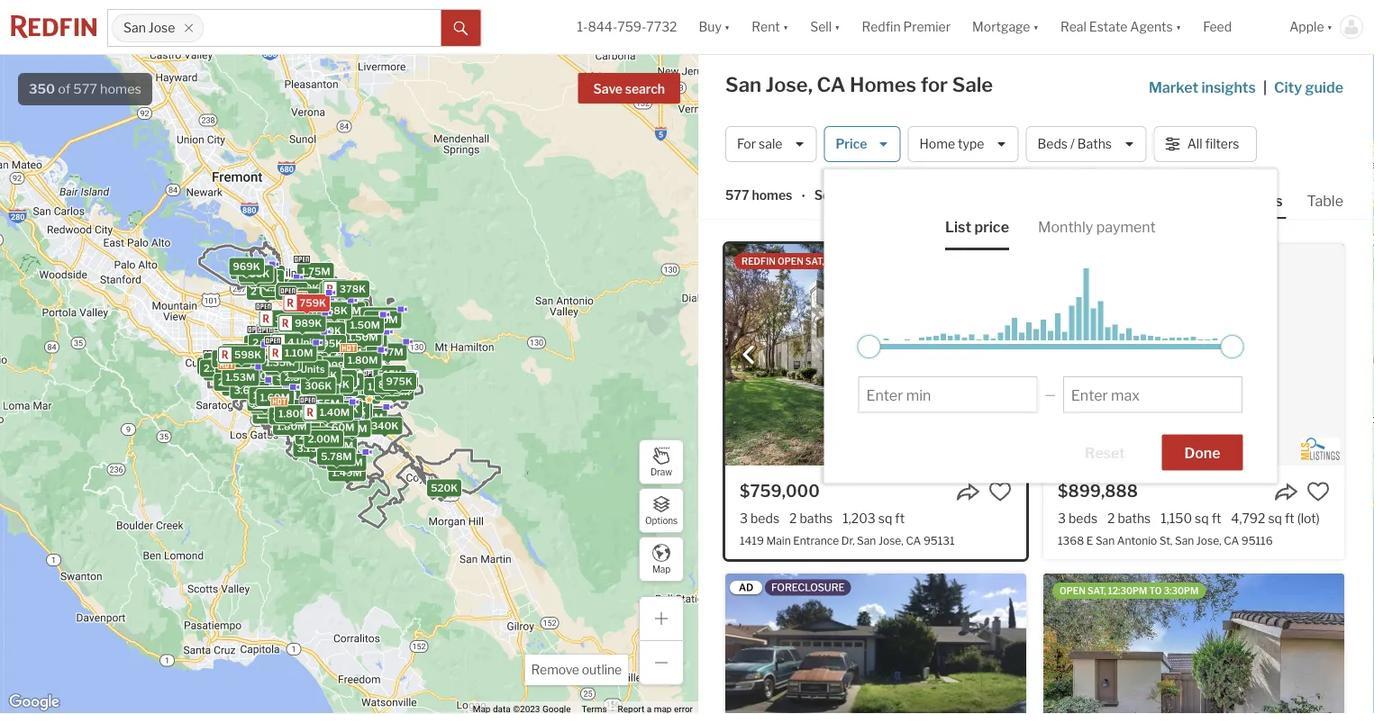 Task type: describe. For each thing, give the bounding box(es) containing it.
1 vertical spatial 1.55m
[[310, 398, 340, 409]]

0 horizontal spatial sat,
[[805, 256, 824, 267]]

sell ▾
[[810, 19, 840, 35]]

previous button image
[[740, 346, 758, 364]]

0 horizontal spatial homes
[[100, 81, 141, 97]]

minimum price slider
[[857, 335, 881, 359]]

0 vertical spatial 3.20m
[[282, 379, 313, 391]]

rent
[[752, 19, 780, 35]]

favorite button checkbox for $899,888
[[1307, 480, 1330, 504]]

save search
[[593, 82, 665, 97]]

0 vertical spatial 1.39m
[[287, 291, 316, 303]]

0 horizontal spatial 689k
[[291, 359, 319, 370]]

1 vertical spatial 680k
[[313, 316, 341, 327]]

1 horizontal spatial 850k
[[336, 321, 363, 333]]

Enter min text field
[[866, 387, 1030, 404]]

2 horizontal spatial 3.00m
[[331, 457, 363, 468]]

—
[[1045, 387, 1056, 402]]

2 800k from the top
[[324, 335, 352, 347]]

0 vertical spatial 949k
[[324, 295, 352, 307]]

1 horizontal spatial 599k
[[321, 364, 348, 376]]

1.29m
[[350, 332, 379, 343]]

2 horizontal spatial jose,
[[1197, 534, 1222, 547]]

449k
[[315, 305, 342, 317]]

open sat, 12:30pm to 3:30pm
[[1060, 586, 1199, 597]]

5.78m
[[321, 451, 352, 463]]

reset button
[[1063, 435, 1148, 471]]

options button
[[639, 488, 684, 533]]

0 vertical spatial 440k
[[310, 370, 337, 382]]

1 horizontal spatial 1.09m
[[302, 330, 332, 342]]

350 of 577 homes
[[29, 81, 141, 97]]

1 vertical spatial 1.48m
[[290, 388, 320, 400]]

3.28m
[[256, 394, 287, 406]]

0 vertical spatial 1.25m
[[354, 336, 384, 348]]

2.47m
[[373, 347, 403, 358]]

1 horizontal spatial 1.90m
[[292, 325, 322, 337]]

remove outline
[[531, 663, 622, 678]]

0 vertical spatial 938k
[[318, 330, 345, 342]]

0 vertical spatial 1.53m
[[226, 372, 255, 384]]

dialog containing list price
[[824, 169, 1277, 483]]

2.50m up 2.80m
[[204, 362, 235, 374]]

0 vertical spatial 495k
[[323, 379, 350, 391]]

2 vertical spatial 1.39m
[[281, 393, 311, 405]]

save
[[593, 82, 623, 97]]

2 baths for $899,888
[[1108, 511, 1151, 526]]

1 horizontal spatial 1.95m
[[301, 291, 331, 303]]

2 vertical spatial 1.65m
[[335, 424, 365, 435]]

1 vertical spatial 799k
[[304, 414, 330, 426]]

0 vertical spatial 1.48m
[[292, 365, 321, 377]]

370k
[[280, 286, 307, 297]]

1 horizontal spatial jose,
[[879, 534, 904, 547]]

1 vertical spatial open
[[1060, 586, 1086, 597]]

0 vertical spatial 288k
[[254, 269, 281, 280]]

1 vertical spatial 3.20m
[[256, 394, 287, 406]]

3.53m
[[255, 394, 286, 406]]

0 horizontal spatial to
[[847, 256, 860, 267]]

ft for $899,888
[[1212, 511, 1221, 526]]

baths
[[1078, 136, 1112, 152]]

market insights | city guide
[[1149, 78, 1344, 96]]

beds for $759,000
[[751, 511, 780, 526]]

photo of 1419 main entrance dr, san jose, ca 95131 image
[[725, 244, 1026, 466]]

1 vertical spatial 1.39m
[[293, 323, 323, 335]]

1 vertical spatial 2.30m
[[275, 368, 306, 380]]

0 vertical spatial 378k
[[243, 269, 269, 281]]

1 vertical spatial 1.90m
[[253, 390, 283, 401]]

1 horizontal spatial 689k
[[330, 354, 358, 366]]

0 horizontal spatial open
[[778, 256, 804, 267]]

|
[[1263, 78, 1267, 96]]

beds
[[1038, 136, 1068, 152]]

0 vertical spatial 1.96m
[[272, 382, 302, 394]]

redfin premier
[[862, 19, 951, 35]]

1 horizontal spatial 1.53m
[[333, 398, 363, 410]]

san right dr,
[[857, 534, 876, 547]]

539k
[[326, 373, 353, 385]]

350
[[29, 81, 55, 97]]

redfin premier button
[[851, 0, 962, 54]]

1.28m
[[288, 293, 317, 305]]

844-
[[588, 19, 618, 35]]

ago
[[1124, 256, 1144, 267]]

56
[[1084, 256, 1096, 267]]

1 horizontal spatial 1.70m
[[292, 403, 321, 415]]

Enter max text field
[[1071, 387, 1234, 404]]

beds for $899,888
[[1069, 511, 1098, 526]]

2 vertical spatial 2.95m
[[282, 380, 313, 392]]

319k
[[304, 372, 330, 384]]

0 horizontal spatial 2.30m
[[207, 356, 239, 368]]

walkthrough
[[919, 256, 992, 267]]

4 units
[[288, 336, 321, 348]]

0 horizontal spatial jose,
[[766, 73, 813, 97]]

95116
[[1242, 534, 1273, 547]]

577 inside 577 homes • sort
[[725, 188, 749, 203]]

2 baths for $759,000
[[789, 511, 833, 526]]

615k
[[315, 316, 341, 328]]

1 vertical spatial 1.96m
[[262, 403, 291, 415]]

2.45m
[[277, 360, 309, 372]]

of
[[58, 81, 70, 97]]

premier
[[903, 19, 951, 35]]

12:30pm
[[1108, 586, 1147, 597]]

real estate agents ▾ button
[[1050, 0, 1192, 54]]

1 vertical spatial 690k
[[248, 366, 276, 378]]

0 horizontal spatial 850k
[[285, 331, 312, 343]]

sq for $899,888
[[1195, 511, 1209, 526]]

1 horizontal spatial 288k
[[316, 306, 343, 318]]

homes inside 577 homes • sort
[[752, 188, 792, 203]]

mortgage ▾
[[972, 19, 1039, 35]]

remove san jose image
[[183, 23, 194, 33]]

989k
[[295, 317, 322, 329]]

1 vertical spatial 1.02m
[[278, 342, 307, 354]]

0 horizontal spatial 1.30m
[[271, 331, 301, 343]]

0 vertical spatial 1.05m
[[306, 289, 336, 301]]

2 horizontal spatial ca
[[1224, 534, 1239, 547]]

home type
[[920, 136, 984, 152]]

549k
[[317, 315, 344, 327]]

draw
[[651, 467, 672, 478]]

780k
[[322, 336, 349, 348]]

feed button
[[1192, 0, 1279, 54]]

749k
[[322, 345, 348, 356]]

0 horizontal spatial ca
[[817, 73, 846, 97]]

favorite button image
[[989, 480, 1012, 504]]

3 beds for $759,000
[[740, 511, 780, 526]]

0 vertical spatial 680k
[[292, 282, 319, 294]]

1 vertical spatial 570k
[[290, 399, 317, 410]]

0 horizontal spatial 799k
[[273, 349, 300, 360]]

3:30pm
[[1164, 586, 1199, 597]]

real estate agents ▾ link
[[1061, 0, 1182, 54]]

0 horizontal spatial 577
[[73, 81, 97, 97]]

redfin
[[742, 256, 776, 267]]

360k
[[242, 268, 270, 280]]

real
[[1061, 19, 1087, 35]]

redfin
[[862, 19, 901, 35]]

7.80m
[[245, 370, 276, 382]]

1 horizontal spatial 1.69m
[[355, 343, 385, 354]]

1pm
[[826, 256, 845, 267]]

1 vertical spatial 1.25m
[[333, 393, 363, 405]]

8.95m
[[297, 338, 328, 349]]

1 vertical spatial 1.00m
[[285, 348, 316, 359]]

595k
[[315, 338, 343, 350]]

1.74m
[[271, 339, 300, 351]]

$899,888
[[1058, 481, 1138, 501]]

725k
[[305, 413, 331, 425]]

photo of 1368 e san antonio st, san jose, ca 95116 image
[[1044, 244, 1344, 466]]

remove outline button
[[525, 655, 628, 686]]

990k
[[381, 379, 408, 391]]

973k
[[320, 336, 346, 347]]

329k
[[301, 371, 328, 383]]

baths for $759,000
[[800, 511, 833, 526]]

0 vertical spatial 1.75m
[[301, 266, 330, 278]]

840k
[[329, 323, 356, 335]]

mins
[[1098, 256, 1122, 267]]

photos
[[1234, 192, 1283, 210]]

0 vertical spatial 3.40m
[[276, 371, 308, 383]]

rent ▾ button
[[741, 0, 800, 54]]

1 vertical spatial 495k
[[332, 402, 359, 414]]

95131
[[924, 534, 955, 547]]

favorite button image
[[1307, 480, 1330, 504]]

jose
[[149, 20, 175, 35]]

825k
[[315, 323, 342, 335]]

▾ for rent ▾
[[783, 19, 789, 35]]

baths for $899,888
[[1118, 511, 1151, 526]]

540k
[[291, 359, 318, 370]]

895k
[[301, 324, 329, 336]]

534k
[[322, 379, 350, 391]]

888k
[[338, 319, 366, 331]]

1 vertical spatial 1.30m
[[328, 416, 358, 427]]

1 vertical spatial 378k
[[339, 283, 366, 295]]

515k
[[377, 368, 402, 380]]

869k
[[325, 334, 352, 345]]

done
[[1185, 445, 1221, 462]]

0 vertical spatial 1.70m
[[253, 339, 283, 351]]

1.15m
[[326, 291, 354, 303]]

2.19m
[[299, 430, 328, 442]]

1419 main entrance dr, san jose, ca 95131
[[740, 534, 955, 547]]

0 horizontal spatial 599k
[[271, 356, 298, 368]]

1 vertical spatial 1.05m
[[298, 302, 328, 314]]

1 vertical spatial 2.95m
[[258, 338, 289, 349]]

(lot)
[[1297, 511, 1320, 526]]

sale
[[952, 73, 993, 97]]

0 horizontal spatial 1.09m
[[262, 327, 292, 339]]

9
[[291, 364, 298, 375]]

ft for $759,000
[[895, 511, 905, 526]]

298k
[[316, 305, 343, 316]]

sale
[[759, 136, 783, 152]]

1 horizontal spatial 3.00m
[[284, 365, 316, 377]]

0 horizontal spatial 1.95m
[[245, 369, 275, 380]]

▾ for sell ▾
[[834, 19, 840, 35]]



Task type: vqa. For each thing, say whether or not it's contained in the screenshot.
Reset
yes



Task type: locate. For each thing, give the bounding box(es) containing it.
apple ▾
[[1290, 19, 1333, 35]]

1.70m up 2.25m
[[292, 403, 321, 415]]

1.37m
[[275, 340, 304, 352]]

0 horizontal spatial 690k
[[248, 366, 276, 378]]

4,792 sq ft (lot)
[[1231, 511, 1320, 526]]

jose, down 1,203 sq ft
[[879, 534, 904, 547]]

5 ▾ from the left
[[1176, 19, 1182, 35]]

2.39m up the 600k
[[252, 337, 284, 349]]

1 vertical spatial 1.75m
[[273, 411, 302, 422]]

2.70m up 970k
[[264, 335, 294, 346]]

buy ▾
[[699, 19, 730, 35]]

san right st,
[[1175, 534, 1194, 547]]

3.66m
[[234, 385, 266, 397]]

0 vertical spatial 1.65m
[[299, 329, 329, 341]]

1 vertical spatial 949k
[[314, 325, 342, 337]]

0 vertical spatial 1.69m
[[355, 343, 385, 354]]

new
[[1060, 256, 1082, 267]]

next button image
[[994, 346, 1012, 364]]

ca left 95131
[[906, 534, 921, 547]]

598k
[[234, 349, 262, 361]]

450k
[[304, 326, 331, 338]]

1-844-759-7732 link
[[577, 19, 677, 35]]

1 800k from the top
[[324, 285, 352, 297]]

1 2 baths from the left
[[789, 511, 833, 526]]

3 beds for $899,888
[[1058, 511, 1098, 526]]

1 favorite button checkbox from the left
[[989, 480, 1012, 504]]

0 vertical spatial 349k
[[301, 369, 329, 381]]

city
[[1274, 78, 1302, 96]]

3.20m
[[282, 379, 313, 391], [256, 394, 287, 406]]

homes
[[850, 73, 917, 97]]

0 vertical spatial open
[[778, 256, 804, 267]]

1.96m down 729k at the left bottom
[[262, 403, 291, 415]]

0 vertical spatial to
[[847, 256, 860, 267]]

submit search image
[[454, 21, 468, 36]]

0 vertical spatial 2.95m
[[276, 317, 308, 329]]

4 ▾ from the left
[[1033, 19, 1039, 35]]

845k
[[378, 379, 406, 390]]

redfin open sat, 1pm to 4pm
[[742, 256, 882, 267]]

1.95m up 449k
[[301, 291, 331, 303]]

950k
[[330, 326, 357, 337]]

map
[[652, 564, 671, 575]]

1 vertical spatial sat,
[[1088, 586, 1106, 597]]

2 vertical spatial 680k
[[269, 358, 296, 370]]

san right the e
[[1096, 534, 1115, 547]]

695k
[[332, 395, 359, 407]]

858k
[[274, 349, 301, 360]]

0 horizontal spatial 3 beds
[[740, 511, 780, 526]]

1.85m
[[265, 328, 295, 340], [265, 336, 294, 348], [224, 356, 254, 367], [281, 399, 311, 411], [315, 443, 345, 454]]

▾ right agents at the top
[[1176, 19, 1182, 35]]

dr,
[[841, 534, 855, 547]]

2 ft from the left
[[1212, 511, 1221, 526]]

1.96m down 2.60m
[[272, 382, 302, 394]]

mortgage ▾ button
[[972, 0, 1039, 54]]

850k
[[336, 321, 363, 333], [285, 331, 312, 343]]

2.70m up the 600k
[[248, 338, 279, 350]]

homes right the of
[[100, 81, 141, 97]]

1.95m down the 600k
[[245, 369, 275, 380]]

2.25m
[[291, 417, 321, 428]]

1.10m
[[265, 282, 294, 294], [288, 326, 316, 338], [312, 327, 340, 339], [285, 348, 313, 359]]

1 baths from the left
[[800, 511, 833, 526]]

1 horizontal spatial 3 beds
[[1058, 511, 1098, 526]]

▾ for mortgage ▾
[[1033, 19, 1039, 35]]

1 horizontal spatial 1.02m
[[278, 342, 307, 354]]

570k up 2.25m
[[290, 399, 317, 410]]

map region
[[0, 36, 927, 715]]

sat,
[[805, 256, 824, 267], [1088, 586, 1106, 597]]

2 sq from the left
[[1195, 511, 1209, 526]]

0 vertical spatial 1.55m
[[298, 334, 328, 346]]

open right redfin
[[778, 256, 804, 267]]

done button
[[1162, 435, 1243, 471]]

ft left 4,792
[[1212, 511, 1221, 526]]

1368 e san antonio st, san jose, ca 95116
[[1058, 534, 1273, 547]]

1 horizontal spatial to
[[1149, 586, 1162, 597]]

open down the 1368
[[1060, 586, 1086, 597]]

1.75m up 566k
[[301, 266, 330, 278]]

1.99m
[[365, 381, 395, 393]]

0 vertical spatial 799k
[[273, 349, 300, 360]]

799k
[[273, 349, 300, 360], [304, 414, 330, 426]]

sat, left the 1pm
[[805, 256, 824, 267]]

0 vertical spatial 765k
[[312, 332, 338, 343]]

1 vertical spatial 800k
[[324, 335, 352, 347]]

1 horizontal spatial 570k
[[290, 399, 317, 410]]

1.19m
[[296, 325, 324, 336]]

1 vertical spatial 1.53m
[[333, 398, 363, 410]]

1.77m
[[285, 359, 314, 371]]

1 horizontal spatial 378k
[[339, 283, 366, 295]]

1.05m up 989k
[[298, 302, 328, 314]]

1.73m
[[289, 328, 318, 340]]

agents
[[1130, 19, 1173, 35]]

0 horizontal spatial 765k
[[312, 332, 338, 343]]

1 horizontal spatial open
[[1060, 586, 1086, 597]]

1 vertical spatial 577
[[725, 188, 749, 203]]

630k
[[251, 397, 278, 409]]

options
[[645, 516, 678, 526]]

2 favorite button checkbox from the left
[[1307, 480, 1330, 504]]

1 horizontal spatial 799k
[[304, 414, 330, 426]]

sq right 1,203
[[878, 511, 892, 526]]

1 vertical spatial 1.65m
[[285, 367, 314, 378]]

2.39m down 1.77m
[[284, 372, 315, 383]]

1 horizontal spatial sat,
[[1088, 586, 1106, 597]]

1 horizontal spatial 2.39m
[[284, 372, 315, 383]]

▾ for apple ▾
[[1327, 19, 1333, 35]]

1 vertical spatial 2.39m
[[284, 372, 315, 383]]

600k
[[256, 356, 284, 368]]

homes left •
[[752, 188, 792, 203]]

to left 3:30pm
[[1149, 586, 1162, 597]]

3 ▾ from the left
[[834, 19, 840, 35]]

0 horizontal spatial 1.90m
[[253, 390, 283, 401]]

1 horizontal spatial ft
[[1212, 511, 1221, 526]]

0 horizontal spatial 570k
[[225, 347, 252, 359]]

2 horizontal spatial sq
[[1268, 511, 1282, 526]]

favorite button checkbox
[[989, 480, 1012, 504], [1307, 480, 1330, 504]]

175k
[[279, 286, 304, 297]]

0 vertical spatial 2.39m
[[252, 337, 284, 349]]

google image
[[5, 691, 64, 715]]

1 horizontal spatial beds
[[1069, 511, 1098, 526]]

215k
[[234, 265, 259, 277]]

6 ▾ from the left
[[1327, 19, 1333, 35]]

▾ right buy
[[724, 19, 730, 35]]

9 units
[[291, 364, 325, 375]]

list price
[[945, 218, 1009, 236]]

▾ right sell
[[834, 19, 840, 35]]

0 horizontal spatial 288k
[[254, 269, 281, 280]]

maximum price slider
[[1221, 335, 1244, 359]]

1 horizontal spatial ca
[[906, 534, 921, 547]]

3
[[275, 313, 282, 325], [260, 334, 266, 346], [288, 337, 294, 349], [292, 344, 299, 355], [312, 384, 319, 395], [740, 511, 748, 526], [1058, 511, 1066, 526]]

2 baths from the left
[[1118, 511, 1151, 526]]

jose, down rent ▾ dropdown button
[[766, 73, 813, 97]]

1.45m
[[295, 306, 324, 318], [249, 347, 279, 359], [261, 350, 291, 362], [342, 356, 371, 368]]

None search field
[[204, 10, 441, 46]]

1.25m down 500k
[[354, 336, 384, 348]]

2 ▾ from the left
[[783, 19, 789, 35]]

0 horizontal spatial 1.53m
[[226, 372, 255, 384]]

985k
[[342, 407, 369, 419]]

3.70m
[[288, 377, 319, 389]]

sq for $759,000
[[878, 511, 892, 526]]

566k
[[316, 282, 344, 294]]

for
[[921, 73, 948, 97]]

ft left (lot) on the right of page
[[1285, 511, 1295, 526]]

0 horizontal spatial 3.40m
[[276, 371, 308, 383]]

ft right 1,203
[[895, 511, 905, 526]]

1 horizontal spatial sq
[[1195, 511, 1209, 526]]

list price element
[[945, 204, 1009, 251]]

2.70m
[[264, 335, 294, 346], [248, 338, 279, 350]]

577 right the of
[[73, 81, 97, 97]]

2 horizontal spatial 2.30m
[[322, 440, 353, 452]]

0 vertical spatial 1.95m
[[301, 291, 331, 303]]

e
[[1087, 534, 1093, 547]]

•
[[801, 189, 805, 204]]

insights
[[1202, 78, 1256, 96]]

sell ▾ button
[[800, 0, 851, 54]]

1 horizontal spatial 2 baths
[[1108, 511, 1151, 526]]

reset
[[1085, 445, 1125, 462]]

open
[[778, 256, 804, 267], [1060, 586, 1086, 597]]

2 horizontal spatial ft
[[1285, 511, 1295, 526]]

baths up antonio
[[1118, 511, 1151, 526]]

2.80m
[[218, 377, 249, 388]]

1 vertical spatial to
[[1149, 586, 1162, 597]]

0 horizontal spatial 2.39m
[[252, 337, 284, 349]]

for sale
[[737, 136, 783, 152]]

dialog
[[824, 169, 1277, 483]]

buy
[[699, 19, 722, 35]]

0 vertical spatial 1.00m
[[307, 297, 338, 309]]

4.00m
[[263, 397, 296, 409]]

2 beds from the left
[[1069, 511, 1098, 526]]

1 vertical spatial 349k
[[318, 383, 345, 394]]

2 baths up antonio
[[1108, 511, 1151, 526]]

sq right 4,792
[[1268, 511, 1282, 526]]

1 vertical spatial 1.70m
[[292, 403, 321, 415]]

2.12m
[[274, 404, 303, 415]]

2.20m
[[226, 382, 257, 393]]

1,203 sq ft
[[843, 511, 905, 526]]

1 ft from the left
[[895, 511, 905, 526]]

4
[[288, 336, 294, 348]]

sat, left 12:30pm
[[1088, 586, 1106, 597]]

favorite button checkbox for $759,000
[[989, 480, 1012, 504]]

1 vertical spatial 440k
[[329, 402, 356, 414]]

1.75m down the 4.00m
[[273, 411, 302, 422]]

beds / baths
[[1038, 136, 1112, 152]]

2 3 beds from the left
[[1058, 511, 1098, 526]]

1 3 beds from the left
[[740, 511, 780, 526]]

577 down for
[[725, 188, 749, 203]]

▾
[[724, 19, 730, 35], [783, 19, 789, 35], [834, 19, 840, 35], [1033, 19, 1039, 35], [1176, 19, 1182, 35], [1327, 19, 1333, 35]]

0 vertical spatial 1.02m
[[243, 271, 273, 282]]

1 horizontal spatial 690k
[[290, 336, 317, 348]]

2 baths up "entrance"
[[789, 511, 833, 526]]

0 horizontal spatial favorite button checkbox
[[989, 480, 1012, 504]]

1 sq from the left
[[878, 511, 892, 526]]

1 beds from the left
[[751, 511, 780, 526]]

0 horizontal spatial 378k
[[243, 269, 269, 281]]

1 horizontal spatial favorite button checkbox
[[1307, 480, 1330, 504]]

0 vertical spatial sat,
[[805, 256, 824, 267]]

ca left 95116
[[1224, 534, 1239, 547]]

2.30m
[[207, 356, 239, 368], [275, 368, 306, 380], [322, 440, 353, 452]]

1.70m up the 600k
[[253, 339, 283, 351]]

1.03m
[[265, 282, 295, 294]]

rent ▾
[[752, 19, 789, 35]]

▾ right mortgage
[[1033, 19, 1039, 35]]

745k
[[269, 361, 296, 373]]

photo of 1122 strayer dr, san jose, ca 95129 image
[[1044, 574, 1344, 715]]

1,203
[[843, 511, 876, 526]]

monthly payment element
[[1038, 204, 1156, 251]]

3 sq from the left
[[1268, 511, 1282, 526]]

beds up 1419
[[751, 511, 780, 526]]

san up for
[[725, 73, 761, 97]]

1.25m up 295k
[[333, 393, 363, 405]]

ad region
[[725, 574, 1026, 715]]

0 vertical spatial 2.30m
[[207, 356, 239, 368]]

2 2 baths from the left
[[1108, 511, 1151, 526]]

1 horizontal spatial homes
[[752, 188, 792, 203]]

mlslistings inc. (mlslistings) image
[[1301, 438, 1340, 460]]

570k up the 3.39m
[[225, 347, 252, 359]]

1 horizontal spatial 3.40m
[[378, 386, 410, 398]]

2.50m down "4.30m"
[[207, 366, 239, 378]]

0 horizontal spatial 1.69m
[[260, 392, 290, 404]]

beds up the e
[[1069, 511, 1098, 526]]

558k
[[314, 319, 341, 330]]

2.35m
[[275, 358, 306, 370]]

839k
[[276, 339, 303, 350]]

jose, down 1,150 sq ft
[[1197, 534, 1222, 547]]

real estate agents ▾
[[1061, 19, 1182, 35]]

225k
[[253, 273, 279, 285]]

3.15m
[[297, 443, 327, 454]]

2.95m
[[276, 317, 308, 329], [258, 338, 289, 349], [282, 380, 313, 392]]

0 horizontal spatial sq
[[878, 511, 892, 526]]

1 vertical spatial 765k
[[381, 380, 407, 391]]

0 horizontal spatial 3.00m
[[201, 361, 233, 372]]

700k
[[269, 358, 297, 370]]

san left jose at top left
[[123, 20, 146, 35]]

price
[[975, 218, 1009, 236]]

1 vertical spatial homes
[[752, 188, 792, 203]]

760k
[[286, 320, 313, 332]]

1.05m up 298k at the top left of page
[[306, 289, 336, 301]]

899k
[[331, 312, 358, 324], [313, 324, 340, 336], [317, 363, 345, 375], [259, 393, 287, 404]]

▾ right rent
[[783, 19, 789, 35]]

577 homes • sort
[[725, 188, 841, 204]]

3 beds up 1419
[[740, 511, 780, 526]]

1 horizontal spatial 765k
[[381, 380, 407, 391]]

1.11m
[[313, 372, 339, 384]]

to right the 1pm
[[847, 256, 860, 267]]

baths up "entrance"
[[800, 511, 833, 526]]

▾ for buy ▾
[[724, 19, 730, 35]]

1 vertical spatial 938k
[[340, 395, 367, 406]]

3 beds up the 1368
[[1058, 511, 1098, 526]]

sq right 1,150
[[1195, 511, 1209, 526]]

1 vertical spatial 1.95m
[[245, 369, 275, 380]]

filters
[[1205, 136, 1239, 152]]

3 ft from the left
[[1285, 511, 1295, 526]]

sort
[[814, 188, 841, 203]]

1 vertical spatial 1.69m
[[260, 392, 290, 404]]

ca left homes
[[817, 73, 846, 97]]

1 ▾ from the left
[[724, 19, 730, 35]]

668k
[[326, 375, 353, 386]]

all filters
[[1187, 136, 1239, 152]]

▾ right "apple"
[[1327, 19, 1333, 35]]



